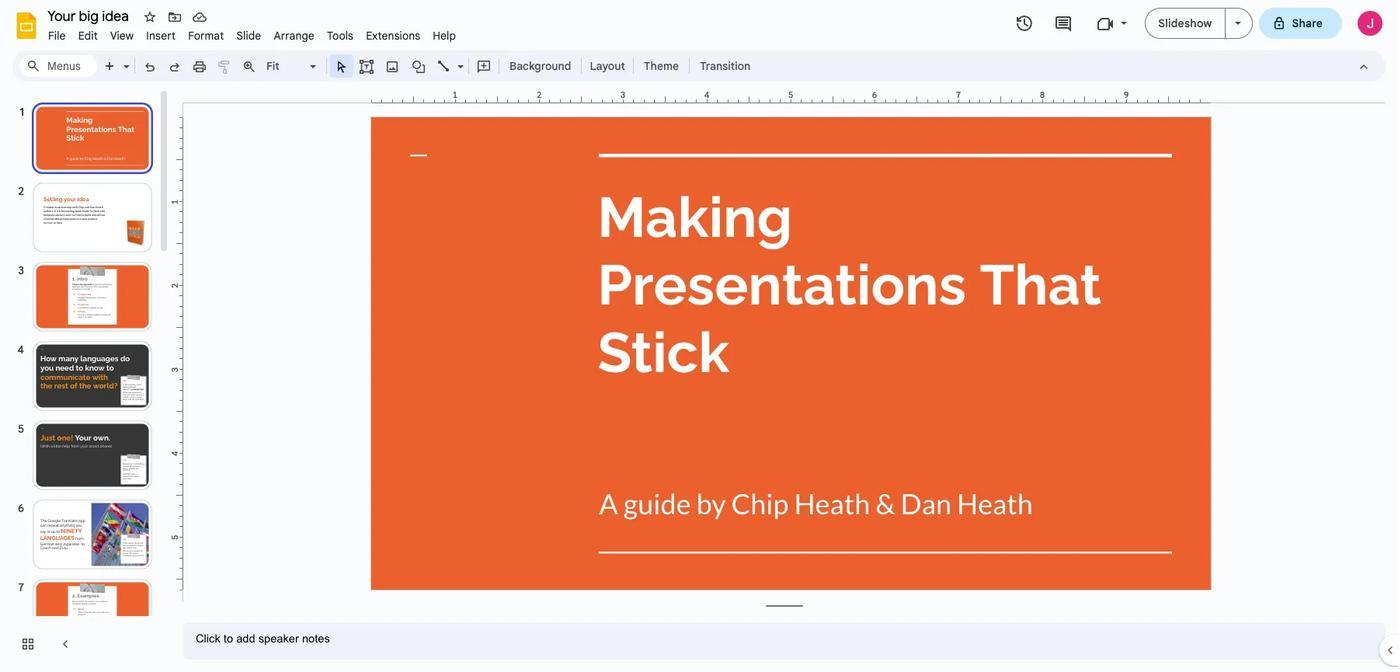 Task type: locate. For each thing, give the bounding box(es) containing it.
navigation
[[0, 88, 171, 672]]

Zoom field
[[262, 55, 323, 78]]

insert menu item
[[140, 26, 182, 45]]

view
[[110, 29, 134, 43]]

Zoom text field
[[264, 55, 308, 77]]

insert
[[146, 29, 176, 43]]

application
[[0, 0, 1399, 672]]

arrange menu item
[[268, 26, 321, 45]]

share button
[[1259, 8, 1343, 39]]

background
[[510, 59, 571, 73]]

help menu item
[[427, 26, 462, 45]]

new slide with layout image
[[120, 56, 130, 61]]

tools
[[327, 29, 354, 43]]

slideshow button
[[1146, 8, 1226, 39]]

share
[[1293, 16, 1323, 30]]

edit menu item
[[72, 26, 104, 45]]

extensions menu item
[[360, 26, 427, 45]]

format menu item
[[182, 26, 230, 45]]

Rename text field
[[42, 6, 138, 25]]

extensions
[[366, 29, 421, 43]]

slide
[[237, 29, 261, 43]]

menu bar containing file
[[42, 20, 462, 46]]

transition button
[[693, 54, 758, 78]]

menu bar
[[42, 20, 462, 46]]

Star checkbox
[[139, 6, 161, 28]]

format
[[188, 29, 224, 43]]

insert image image
[[383, 55, 401, 77]]

file
[[48, 29, 66, 43]]

background button
[[503, 54, 578, 78]]

application containing slideshow
[[0, 0, 1399, 672]]

theme button
[[637, 54, 686, 78]]

presentation options image
[[1235, 22, 1241, 25]]



Task type: describe. For each thing, give the bounding box(es) containing it.
menu bar banner
[[0, 0, 1399, 672]]

edit
[[78, 29, 98, 43]]

file menu item
[[42, 26, 72, 45]]

shape image
[[410, 55, 428, 77]]

slide menu item
[[230, 26, 268, 45]]

slideshow
[[1159, 16, 1213, 30]]

Menus field
[[19, 55, 97, 77]]

arrange
[[274, 29, 315, 43]]

menu bar inside menu bar banner
[[42, 20, 462, 46]]

tools menu item
[[321, 26, 360, 45]]

layout
[[590, 59, 625, 73]]

layout button
[[585, 54, 630, 78]]

main toolbar
[[96, 54, 759, 78]]

theme
[[644, 59, 679, 73]]

transition
[[700, 59, 751, 73]]

help
[[433, 29, 456, 43]]

view menu item
[[104, 26, 140, 45]]



Task type: vqa. For each thing, say whether or not it's contained in the screenshot.
last opened by me 11:18 am element
no



